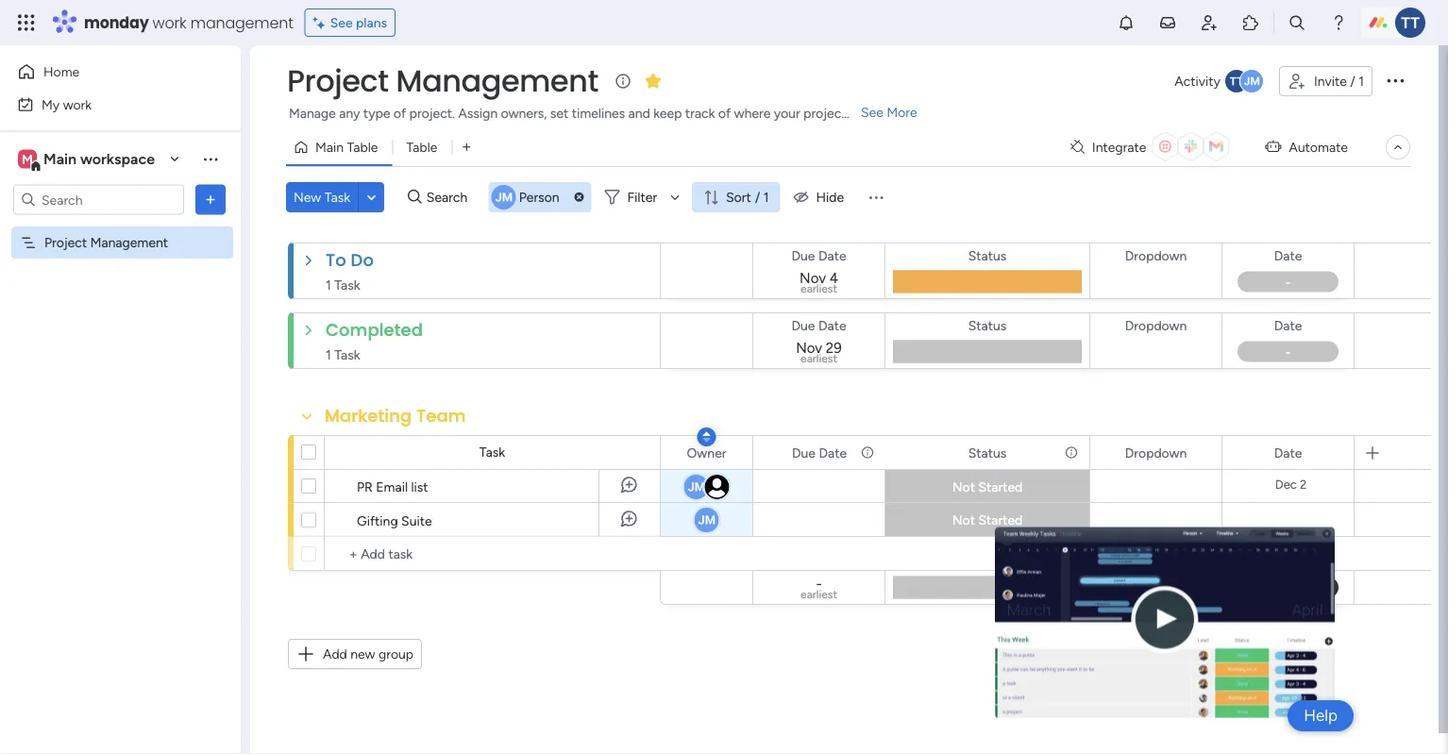 Task type: describe. For each thing, give the bounding box(es) containing it.
more
[[887, 104, 917, 120]]

see plans
[[330, 15, 387, 31]]

/ for invite
[[1350, 73, 1356, 89]]

group
[[379, 646, 414, 662]]

monday work management
[[84, 12, 293, 33]]

29
[[826, 339, 842, 356]]

status field for to do
[[964, 245, 1011, 266]]

my
[[42, 96, 60, 112]]

3 due date field from the top
[[787, 442, 852, 463]]

manage
[[289, 105, 336, 121]]

workspace image
[[18, 149, 37, 169]]

status for to do
[[968, 248, 1007, 264]]

add new group button
[[288, 639, 422, 669]]

main for main table
[[315, 139, 344, 155]]

project management inside list box
[[44, 235, 168, 251]]

project inside list box
[[44, 235, 87, 251]]

1 horizontal spatial project
[[287, 60, 389, 102]]

filter
[[627, 189, 657, 205]]

help button
[[1288, 701, 1354, 732]]

1 for sort / 1
[[764, 189, 769, 205]]

due date field for 4
[[787, 245, 851, 266]]

angle down image
[[367, 190, 376, 204]]

stands.
[[850, 105, 892, 121]]

apps image
[[1242, 13, 1260, 32]]

dropdown field for date
[[1120, 315, 1192, 336]]

keep
[[654, 105, 682, 121]]

Search in workspace field
[[40, 189, 158, 211]]

suite
[[401, 513, 432, 529]]

- earliest
[[801, 575, 837, 601]]

remove from favorites image
[[644, 71, 663, 90]]

see more
[[861, 104, 917, 120]]

main table
[[315, 139, 378, 155]]

3 date field from the top
[[1270, 442, 1307, 463]]

activity
[[1175, 73, 1221, 89]]

work for monday
[[153, 12, 187, 33]]

invite / 1 button
[[1279, 66, 1373, 96]]

table button
[[392, 132, 452, 162]]

main table button
[[286, 132, 392, 162]]

home
[[43, 64, 79, 80]]

1 not from the top
[[952, 479, 975, 495]]

new task button
[[286, 182, 358, 212]]

1 table from the left
[[347, 139, 378, 155]]

status for completed
[[968, 318, 1007, 334]]

see plans button
[[305, 8, 396, 37]]

earliest for 29
[[801, 352, 837, 365]]

1 horizontal spatial project management
[[287, 60, 598, 102]]

do
[[351, 248, 374, 272]]

invite / 1
[[1314, 73, 1364, 89]]

inbox image
[[1158, 13, 1177, 32]]

due inside due date field
[[792, 445, 816, 461]]

2
[[1300, 477, 1307, 492]]

1 dropdown from the top
[[1125, 248, 1187, 264]]

1 not started from the top
[[952, 479, 1023, 495]]

dapulse close image
[[575, 192, 584, 203]]

main workspace
[[43, 150, 155, 168]]

invite members image
[[1200, 13, 1219, 32]]

column information image for due date
[[860, 445, 875, 460]]

sort / 1
[[726, 189, 769, 205]]

date field for completed
[[1270, 315, 1307, 336]]

filter button
[[597, 182, 686, 212]]

track
[[685, 105, 715, 121]]

workspace
[[80, 150, 155, 168]]

2 not started from the top
[[952, 512, 1023, 528]]

column information image for status
[[1064, 445, 1079, 460]]

your
[[774, 105, 800, 121]]

earliest for 4
[[801, 282, 837, 296]]

owners,
[[501, 105, 547, 121]]

workspace selection element
[[18, 148, 158, 172]]

Project Management field
[[282, 60, 603, 102]]

2 started from the top
[[979, 512, 1023, 528]]

manage any type of project. assign owners, set timelines and keep track of where your project stands.
[[289, 105, 892, 121]]

date inside due date nov 29 earliest
[[819, 318, 847, 334]]

1 horizontal spatial options image
[[1384, 69, 1407, 91]]

jeremy miller image
[[489, 182, 519, 212]]

date inside field
[[819, 445, 847, 461]]

0 horizontal spatial options image
[[201, 190, 220, 209]]

help
[[1304, 706, 1338, 726]]

show board description image
[[612, 72, 634, 91]]

add view image
[[463, 140, 471, 154]]

dec
[[1275, 477, 1297, 492]]

due date nov 29 earliest
[[792, 318, 847, 365]]

invite
[[1314, 73, 1347, 89]]

see more link
[[859, 103, 919, 122]]

person button
[[489, 182, 592, 212]]

-
[[816, 575, 822, 592]]

dropdown field for due date
[[1120, 442, 1192, 463]]

sort
[[726, 189, 751, 205]]

4
[[830, 269, 838, 286]]

dec 2
[[1275, 477, 1307, 492]]

2 not from the top
[[952, 512, 975, 528]]

gifting suite
[[357, 513, 432, 529]]

dapulse x slim image
[[1307, 541, 1320, 559]]

add new group
[[323, 646, 414, 662]]

3 status from the top
[[968, 445, 1007, 461]]

hide
[[816, 189, 844, 205]]



Task type: locate. For each thing, give the bounding box(es) containing it.
0 vertical spatial started
[[979, 479, 1023, 495]]

1 horizontal spatial of
[[718, 105, 731, 121]]

of right track
[[718, 105, 731, 121]]

3 due from the top
[[792, 445, 816, 461]]

0 horizontal spatial work
[[63, 96, 92, 112]]

dapulse integrations image
[[1071, 140, 1085, 154]]

1 vertical spatial earliest
[[801, 352, 837, 365]]

2 table from the left
[[406, 139, 437, 155]]

pr
[[357, 479, 373, 495]]

completed
[[326, 318, 423, 342]]

2 vertical spatial dropdown
[[1125, 445, 1187, 461]]

due for nov 4
[[792, 248, 815, 264]]

list
[[411, 479, 428, 495]]

options image right invite / 1
[[1384, 69, 1407, 91]]

owner
[[687, 445, 727, 461]]

0 vertical spatial nov
[[800, 269, 826, 286]]

management inside list box
[[90, 235, 168, 251]]

any
[[339, 105, 360, 121]]

2 status field from the top
[[964, 315, 1011, 336]]

task inside new task button
[[325, 189, 350, 205]]

dropdown for due date
[[1125, 445, 1187, 461]]

project
[[287, 60, 389, 102], [44, 235, 87, 251]]

1 vertical spatial due date field
[[787, 315, 851, 336]]

notifications image
[[1117, 13, 1136, 32]]

v2 search image
[[408, 187, 422, 208]]

2 dropdown from the top
[[1125, 318, 1187, 334]]

0 vertical spatial project management
[[287, 60, 598, 102]]

new
[[350, 646, 375, 662]]

2 due date field from the top
[[787, 315, 851, 336]]

arrow down image
[[664, 186, 686, 209]]

1 vertical spatial management
[[90, 235, 168, 251]]

Search field
[[422, 184, 478, 211]]

plans
[[356, 15, 387, 31]]

1 horizontal spatial column information image
[[1064, 445, 1079, 460]]

1 horizontal spatial task
[[479, 444, 505, 460]]

0 vertical spatial project
[[287, 60, 389, 102]]

option
[[0, 226, 241, 229]]

1 for invite / 1
[[1359, 73, 1364, 89]]

search everything image
[[1288, 13, 1307, 32]]

1 column information image from the left
[[860, 445, 875, 460]]

work inside button
[[63, 96, 92, 112]]

due date nov 4 earliest
[[792, 248, 847, 296]]

terry turtle image
[[1395, 8, 1426, 38]]

see left 'more'
[[861, 104, 884, 120]]

1 vertical spatial options image
[[201, 190, 220, 209]]

column information image
[[860, 445, 875, 460], [1064, 445, 1079, 460]]

date inside due date nov 4 earliest
[[819, 248, 847, 264]]

1 vertical spatial dropdown field
[[1120, 315, 1192, 336]]

m
[[22, 151, 33, 167]]

0 horizontal spatial 1
[[764, 189, 769, 205]]

1 of from the left
[[394, 105, 406, 121]]

due for nov 29
[[792, 318, 815, 334]]

3 dropdown from the top
[[1125, 445, 1187, 461]]

1 vertical spatial status
[[968, 318, 1007, 334]]

new task
[[294, 189, 350, 205]]

sort desc image
[[703, 431, 710, 444]]

1 vertical spatial not
[[952, 512, 975, 528]]

Marketing Team field
[[320, 404, 471, 429]]

2 vertical spatial due
[[792, 445, 816, 461]]

0 horizontal spatial project management
[[44, 235, 168, 251]]

1 horizontal spatial work
[[153, 12, 187, 33]]

person
[[519, 189, 559, 205]]

0 horizontal spatial task
[[325, 189, 350, 205]]

1 vertical spatial dropdown
[[1125, 318, 1187, 334]]

options image
[[1384, 69, 1407, 91], [201, 190, 220, 209]]

hide button
[[786, 182, 856, 212]]

due inside due date nov 4 earliest
[[792, 248, 815, 264]]

due
[[792, 248, 815, 264], [792, 318, 815, 334], [792, 445, 816, 461]]

table
[[347, 139, 378, 155], [406, 139, 437, 155]]

main
[[315, 139, 344, 155], [43, 150, 77, 168]]

1 vertical spatial due
[[792, 318, 815, 334]]

earliest
[[801, 282, 837, 296], [801, 352, 837, 365], [801, 588, 837, 601]]

to
[[326, 248, 346, 272]]

/
[[1350, 73, 1356, 89], [755, 189, 760, 205]]

project management
[[287, 60, 598, 102], [44, 235, 168, 251]]

2 vertical spatial status field
[[964, 442, 1011, 463]]

add
[[323, 646, 347, 662]]

management down search in workspace field
[[90, 235, 168, 251]]

Completed field
[[321, 318, 428, 342]]

2 date field from the top
[[1270, 315, 1307, 336]]

1 horizontal spatial /
[[1350, 73, 1356, 89]]

my work
[[42, 96, 92, 112]]

email
[[376, 479, 408, 495]]

earliest inside due date nov 4 earliest
[[801, 282, 837, 296]]

type
[[363, 105, 390, 121]]

+ Add task text field
[[334, 543, 651, 566]]

1 vertical spatial work
[[63, 96, 92, 112]]

2 due from the top
[[792, 318, 815, 334]]

options image down "workspace options" image at the left
[[201, 190, 220, 209]]

0 vertical spatial /
[[1350, 73, 1356, 89]]

2 vertical spatial dropdown field
[[1120, 442, 1192, 463]]

0 vertical spatial not started
[[952, 479, 1023, 495]]

0 vertical spatial not
[[952, 479, 975, 495]]

see for see more
[[861, 104, 884, 120]]

date
[[819, 248, 847, 264], [1274, 248, 1302, 264], [819, 318, 847, 334], [1274, 318, 1302, 334], [819, 445, 847, 461], [1274, 445, 1302, 461]]

not
[[952, 479, 975, 495], [952, 512, 975, 528]]

due date
[[792, 445, 847, 461]]

2 vertical spatial date field
[[1270, 442, 1307, 463]]

main inside workspace selection element
[[43, 150, 77, 168]]

0 vertical spatial earliest
[[801, 282, 837, 296]]

dropdown for date
[[1125, 318, 1187, 334]]

project down search in workspace field
[[44, 235, 87, 251]]

to do
[[326, 248, 374, 272]]

earliest inside due date nov 29 earliest
[[801, 352, 837, 365]]

nov left 29
[[796, 339, 823, 356]]

1 vertical spatial task
[[479, 444, 505, 460]]

menu image
[[867, 188, 886, 207]]

Date field
[[1270, 245, 1307, 266], [1270, 315, 1307, 336], [1270, 442, 1307, 463]]

3 earliest from the top
[[801, 588, 837, 601]]

0 horizontal spatial table
[[347, 139, 378, 155]]

started
[[979, 479, 1023, 495], [979, 512, 1023, 528]]

/ right invite
[[1350, 73, 1356, 89]]

project up any on the left top
[[287, 60, 389, 102]]

2 vertical spatial earliest
[[801, 588, 837, 601]]

set
[[550, 105, 569, 121]]

autopilot image
[[1266, 134, 1282, 158]]

Dropdown field
[[1120, 245, 1192, 266], [1120, 315, 1192, 336], [1120, 442, 1192, 463]]

Due Date field
[[787, 245, 851, 266], [787, 315, 851, 336], [787, 442, 852, 463]]

marketing team
[[325, 404, 466, 428]]

0 vertical spatial status field
[[964, 245, 1011, 266]]

project management down search in workspace field
[[44, 235, 168, 251]]

work
[[153, 12, 187, 33], [63, 96, 92, 112]]

main inside button
[[315, 139, 344, 155]]

0 vertical spatial date field
[[1270, 245, 1307, 266]]

workspace options image
[[201, 149, 220, 168]]

0 vertical spatial due date field
[[787, 245, 851, 266]]

2 of from the left
[[718, 105, 731, 121]]

pr email list
[[357, 479, 428, 495]]

1 started from the top
[[979, 479, 1023, 495]]

nov for nov 29
[[796, 339, 823, 356]]

main down manage
[[315, 139, 344, 155]]

0 horizontal spatial see
[[330, 15, 353, 31]]

home button
[[11, 57, 203, 87]]

project.
[[409, 105, 455, 121]]

1 date field from the top
[[1270, 245, 1307, 266]]

work right monday
[[153, 12, 187, 33]]

0 horizontal spatial of
[[394, 105, 406, 121]]

collapse board header image
[[1391, 140, 1406, 155]]

2 status from the top
[[968, 318, 1007, 334]]

see for see plans
[[330, 15, 353, 31]]

2 dropdown field from the top
[[1120, 315, 1192, 336]]

1 horizontal spatial table
[[406, 139, 437, 155]]

automate
[[1289, 139, 1348, 155]]

0 vertical spatial see
[[330, 15, 353, 31]]

dropdown
[[1125, 248, 1187, 264], [1125, 318, 1187, 334], [1125, 445, 1187, 461]]

see inside button
[[330, 15, 353, 31]]

1 dropdown field from the top
[[1120, 245, 1192, 266]]

2 vertical spatial due date field
[[787, 442, 852, 463]]

monday
[[84, 12, 149, 33]]

nov left 4
[[800, 269, 826, 286]]

1 vertical spatial date field
[[1270, 315, 1307, 336]]

main for main workspace
[[43, 150, 77, 168]]

1 vertical spatial not started
[[952, 512, 1023, 528]]

main right workspace image
[[43, 150, 77, 168]]

table down project.
[[406, 139, 437, 155]]

0 horizontal spatial management
[[90, 235, 168, 251]]

nov inside due date nov 29 earliest
[[796, 339, 823, 356]]

date field for to do
[[1270, 245, 1307, 266]]

1 vertical spatial status field
[[964, 315, 1011, 336]]

Status field
[[964, 245, 1011, 266], [964, 315, 1011, 336], [964, 442, 1011, 463]]

project management list box
[[0, 223, 241, 514]]

gifting
[[357, 513, 398, 529]]

0 vertical spatial 1
[[1359, 73, 1364, 89]]

0 horizontal spatial column information image
[[860, 445, 875, 460]]

0 horizontal spatial main
[[43, 150, 77, 168]]

marketing
[[325, 404, 412, 428]]

of right type
[[394, 105, 406, 121]]

integrate
[[1092, 139, 1147, 155]]

1 vertical spatial started
[[979, 512, 1023, 528]]

0 vertical spatial work
[[153, 12, 187, 33]]

my work button
[[11, 89, 203, 119]]

1 horizontal spatial see
[[861, 104, 884, 120]]

1 status field from the top
[[964, 245, 1011, 266]]

0 vertical spatial management
[[396, 60, 598, 102]]

0 vertical spatial due
[[792, 248, 815, 264]]

0 vertical spatial status
[[968, 248, 1007, 264]]

nov
[[800, 269, 826, 286], [796, 339, 823, 356]]

2 vertical spatial status
[[968, 445, 1007, 461]]

1 right invite
[[1359, 73, 1364, 89]]

timelines
[[572, 105, 625, 121]]

team
[[416, 404, 466, 428]]

project management up project.
[[287, 60, 598, 102]]

due date field for 29
[[787, 315, 851, 336]]

2 earliest from the top
[[801, 352, 837, 365]]

task
[[325, 189, 350, 205], [479, 444, 505, 460]]

where
[[734, 105, 771, 121]]

of
[[394, 105, 406, 121], [718, 105, 731, 121]]

not started
[[952, 479, 1023, 495], [952, 512, 1023, 528]]

1 status from the top
[[968, 248, 1007, 264]]

0 vertical spatial options image
[[1384, 69, 1407, 91]]

2 column information image from the left
[[1064, 445, 1079, 460]]

status
[[968, 248, 1007, 264], [968, 318, 1007, 334], [968, 445, 1007, 461]]

work for my
[[63, 96, 92, 112]]

Owner field
[[682, 442, 731, 463]]

activity button
[[1167, 66, 1272, 96]]

1
[[1359, 73, 1364, 89], [764, 189, 769, 205]]

To Do field
[[321, 248, 379, 273]]

3 status field from the top
[[964, 442, 1011, 463]]

work right my
[[63, 96, 92, 112]]

1 horizontal spatial management
[[396, 60, 598, 102]]

1 due from the top
[[792, 248, 815, 264]]

0 vertical spatial dropdown field
[[1120, 245, 1192, 266]]

nov for nov 4
[[800, 269, 826, 286]]

nov inside due date nov 4 earliest
[[800, 269, 826, 286]]

status field for completed
[[964, 315, 1011, 336]]

1 horizontal spatial 1
[[1359, 73, 1364, 89]]

assign
[[458, 105, 498, 121]]

1 horizontal spatial main
[[315, 139, 344, 155]]

1 vertical spatial see
[[861, 104, 884, 120]]

management up assign
[[396, 60, 598, 102]]

1 vertical spatial project
[[44, 235, 87, 251]]

1 earliest from the top
[[801, 282, 837, 296]]

1 inside button
[[1359, 73, 1364, 89]]

select product image
[[17, 13, 36, 32]]

1 vertical spatial project management
[[44, 235, 168, 251]]

see
[[330, 15, 353, 31], [861, 104, 884, 120]]

management
[[396, 60, 598, 102], [90, 235, 168, 251]]

and
[[628, 105, 650, 121]]

table down any on the left top
[[347, 139, 378, 155]]

0 vertical spatial dropdown
[[1125, 248, 1187, 264]]

due inside due date nov 29 earliest
[[792, 318, 815, 334]]

management
[[190, 12, 293, 33]]

1 vertical spatial 1
[[764, 189, 769, 205]]

1 right sort
[[764, 189, 769, 205]]

1 due date field from the top
[[787, 245, 851, 266]]

help image
[[1329, 13, 1348, 32]]

0 vertical spatial task
[[325, 189, 350, 205]]

0 horizontal spatial /
[[755, 189, 760, 205]]

project
[[804, 105, 846, 121]]

1 vertical spatial /
[[755, 189, 760, 205]]

/ for sort
[[755, 189, 760, 205]]

3 dropdown field from the top
[[1120, 442, 1192, 463]]

1 vertical spatial nov
[[796, 339, 823, 356]]

see left plans
[[330, 15, 353, 31]]

new
[[294, 189, 321, 205]]

/ right sort
[[755, 189, 760, 205]]

0 horizontal spatial project
[[44, 235, 87, 251]]

/ inside button
[[1350, 73, 1356, 89]]



Task type: vqa. For each thing, say whether or not it's contained in the screenshot.
App related to the Install Our Mobile App link corresponding to topmost ENABLE DESKTOP NOTIFICATIONS link
no



